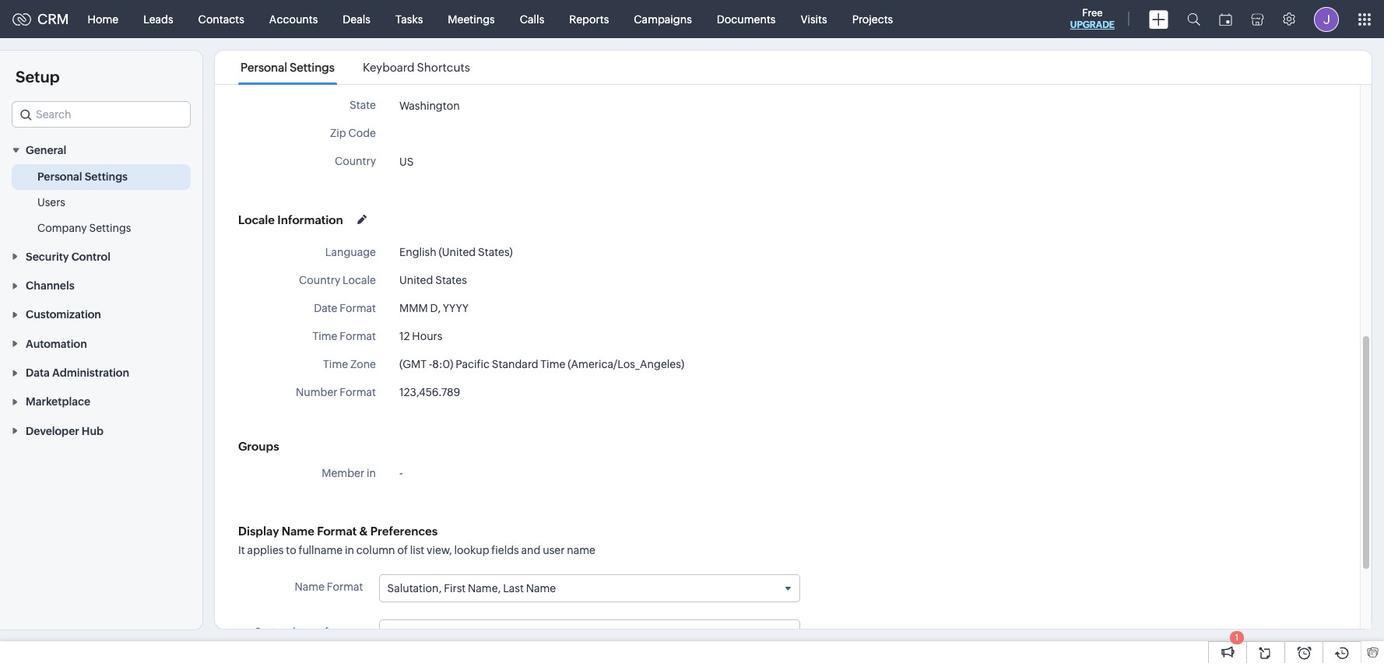 Task type: locate. For each thing, give the bounding box(es) containing it.
0 horizontal spatial first
[[387, 628, 409, 640]]

reports
[[570, 13, 609, 25]]

contacts
[[198, 13, 244, 25]]

12
[[400, 330, 410, 343]]

1 vertical spatial personal settings
[[37, 171, 128, 183]]

number format
[[296, 386, 376, 399]]

personal settings
[[241, 61, 335, 74], [37, 171, 128, 183]]

reports link
[[557, 0, 622, 38]]

accounts
[[269, 13, 318, 25]]

format for time
[[340, 330, 376, 343]]

code
[[348, 127, 376, 139]]

1 horizontal spatial -
[[429, 358, 432, 371]]

english
[[400, 246, 437, 259]]

automation button
[[0, 329, 202, 358]]

users
[[37, 197, 65, 209]]

d,
[[430, 302, 441, 315]]

country
[[335, 155, 376, 167], [299, 274, 340, 287]]

1 horizontal spatial locale
[[343, 274, 376, 287]]

personal settings down accounts link
[[241, 61, 335, 74]]

channels
[[26, 280, 75, 292]]

control
[[71, 251, 111, 263]]

company settings
[[37, 222, 131, 235]]

name up to
[[282, 525, 315, 538]]

profile image
[[1315, 7, 1340, 32]]

last
[[503, 583, 524, 595], [447, 628, 467, 640]]

zone
[[350, 358, 376, 371]]

personal settings inside general region
[[37, 171, 128, 183]]

country for country
[[335, 155, 376, 167]]

deals link
[[330, 0, 383, 38]]

0 horizontal spatial personal settings link
[[37, 169, 128, 185]]

(gmt -8:0) pacific standard time (america/los_angeles)
[[400, 358, 685, 371]]

locale down 'language'
[[343, 274, 376, 287]]

personal settings link inside list
[[238, 61, 337, 74]]

0 vertical spatial -
[[429, 358, 432, 371]]

campaigns link
[[622, 0, 705, 38]]

2 vertical spatial settings
[[89, 222, 131, 235]]

list containing personal settings
[[227, 51, 484, 84]]

create menu element
[[1140, 0, 1178, 38]]

name inside first name, last name field
[[470, 628, 500, 640]]

profile element
[[1305, 0, 1349, 38]]

1
[[1236, 633, 1239, 642]]

first down salutation,
[[387, 628, 409, 640]]

format down fullname
[[327, 581, 363, 593]]

first right salutation,
[[444, 583, 466, 595]]

personal up users
[[37, 171, 82, 183]]

0 vertical spatial personal settings
[[241, 61, 335, 74]]

settings for company settings link
[[89, 222, 131, 235]]

0 horizontal spatial name,
[[412, 628, 444, 640]]

country for country locale
[[299, 274, 340, 287]]

1 vertical spatial in
[[345, 544, 354, 557]]

format for name
[[327, 581, 363, 593]]

time right standard
[[541, 358, 566, 371]]

us
[[400, 156, 414, 168]]

0 vertical spatial name,
[[468, 583, 501, 595]]

name, down lookup
[[468, 583, 501, 595]]

name down and
[[526, 583, 556, 595]]

in
[[367, 467, 376, 480], [345, 544, 354, 557]]

0 vertical spatial personal settings link
[[238, 61, 337, 74]]

name, down salutation,
[[412, 628, 444, 640]]

settings up security control dropdown button
[[89, 222, 131, 235]]

states
[[435, 274, 467, 287]]

0 vertical spatial in
[[367, 467, 376, 480]]

locale
[[238, 213, 275, 226], [343, 274, 376, 287]]

visits
[[801, 13, 828, 25]]

1 vertical spatial locale
[[343, 274, 376, 287]]

settings down the general dropdown button
[[85, 171, 128, 183]]

data administration
[[26, 367, 129, 379]]

None field
[[12, 101, 191, 128]]

security
[[26, 251, 69, 263]]

fullname
[[299, 544, 343, 557]]

keyboard shortcuts
[[363, 61, 470, 74]]

Salutation, First Name, Last Name field
[[380, 576, 800, 602]]

last down salutation, first name, last name
[[447, 628, 467, 640]]

time for time format
[[313, 330, 338, 343]]

0 vertical spatial country
[[335, 155, 376, 167]]

- right member in
[[400, 467, 403, 480]]

personal settings inside list
[[241, 61, 335, 74]]

of
[[397, 544, 408, 557]]

first name, last name
[[387, 628, 500, 640]]

0 vertical spatial locale
[[238, 213, 275, 226]]

country up date
[[299, 274, 340, 287]]

name down salutation, first name, last name
[[470, 628, 500, 640]]

calendar image
[[1220, 13, 1233, 25]]

general region
[[0, 165, 202, 242]]

1 horizontal spatial last
[[503, 583, 524, 595]]

personal settings link down accounts link
[[238, 61, 337, 74]]

0 vertical spatial settings
[[290, 61, 335, 74]]

0 horizontal spatial personal
[[37, 171, 82, 183]]

in left column
[[345, 544, 354, 557]]

1 horizontal spatial first
[[444, 583, 466, 595]]

1 vertical spatial first
[[387, 628, 409, 640]]

format down zone
[[340, 386, 376, 399]]

keyboard
[[363, 61, 415, 74]]

format for number
[[340, 386, 376, 399]]

mmm d, yyyy
[[400, 302, 469, 315]]

First Name, Last Name field
[[380, 621, 800, 647]]

1 vertical spatial name,
[[412, 628, 444, 640]]

1 vertical spatial personal settings link
[[37, 169, 128, 185]]

time
[[313, 330, 338, 343], [323, 358, 348, 371], [541, 358, 566, 371]]

settings down the accounts
[[290, 61, 335, 74]]

1 vertical spatial personal
[[37, 171, 82, 183]]

washington
[[400, 100, 460, 112]]

1 horizontal spatial personal settings
[[241, 61, 335, 74]]

calls link
[[508, 0, 557, 38]]

meetings
[[448, 13, 495, 25]]

1 vertical spatial country
[[299, 274, 340, 287]]

personal down the accounts
[[241, 61, 287, 74]]

member in
[[322, 467, 376, 480]]

(america/los_angeles)
[[568, 358, 685, 371]]

format up zone
[[340, 330, 376, 343]]

locale information
[[238, 213, 343, 226]]

search element
[[1178, 0, 1210, 38]]

settings
[[290, 61, 335, 74], [85, 171, 128, 183], [89, 222, 131, 235]]

0 horizontal spatial -
[[400, 467, 403, 480]]

name,
[[468, 583, 501, 595], [412, 628, 444, 640]]

1 vertical spatial last
[[447, 628, 467, 640]]

list
[[227, 51, 484, 84]]

free upgrade
[[1071, 7, 1115, 30]]

- right (gmt
[[429, 358, 432, 371]]

create menu image
[[1149, 10, 1169, 28]]

personal settings link inside general region
[[37, 169, 128, 185]]

home
[[88, 13, 118, 25]]

date
[[314, 302, 338, 315]]

crm
[[37, 11, 69, 27]]

personal settings link
[[238, 61, 337, 74], [37, 169, 128, 185]]

home link
[[75, 0, 131, 38]]

preferences
[[371, 525, 438, 538]]

time down date
[[313, 330, 338, 343]]

format
[[340, 302, 376, 315], [340, 330, 376, 343], [340, 386, 376, 399], [317, 525, 357, 538], [327, 581, 363, 593]]

leads link
[[131, 0, 186, 38]]

1 horizontal spatial personal
[[241, 61, 287, 74]]

last down fields
[[503, 583, 524, 595]]

0 horizontal spatial in
[[345, 544, 354, 557]]

0 horizontal spatial personal settings
[[37, 171, 128, 183]]

in right member
[[367, 467, 376, 480]]

personal settings down the general dropdown button
[[37, 171, 128, 183]]

1 horizontal spatial personal settings link
[[238, 61, 337, 74]]

1 vertical spatial settings
[[85, 171, 128, 183]]

in inside display name format & preferences it applies to fullname in column of list view, lookup fields and user name
[[345, 544, 354, 557]]

meetings link
[[436, 0, 508, 38]]

locale left information on the left of page
[[238, 213, 275, 226]]

personal settings link down the general dropdown button
[[37, 169, 128, 185]]

1 vertical spatial -
[[400, 467, 403, 480]]

Search text field
[[12, 102, 190, 127]]

preference
[[308, 626, 363, 639]]

shortcuts
[[417, 61, 470, 74]]

tasks
[[396, 13, 423, 25]]

salutation, first name, last name
[[387, 583, 556, 595]]

time left zone
[[323, 358, 348, 371]]

country down 'zip code'
[[335, 155, 376, 167]]

personal
[[241, 61, 287, 74], [37, 171, 82, 183]]

calls
[[520, 13, 545, 25]]

0 vertical spatial first
[[444, 583, 466, 595]]

0 horizontal spatial last
[[447, 628, 467, 640]]

united states
[[400, 274, 467, 287]]

security control button
[[0, 242, 202, 271]]

it
[[238, 544, 245, 557]]

format up time format
[[340, 302, 376, 315]]

format up fullname
[[317, 525, 357, 538]]



Task type: describe. For each thing, give the bounding box(es) containing it.
developer hub button
[[0, 416, 202, 445]]

crm link
[[12, 11, 69, 27]]

leads
[[143, 13, 173, 25]]

12 hours
[[400, 330, 443, 343]]

list
[[410, 544, 425, 557]]

logo image
[[12, 13, 31, 25]]

developer hub
[[26, 425, 104, 437]]

marketplace button
[[0, 387, 202, 416]]

united
[[400, 274, 433, 287]]

personal inside general region
[[37, 171, 82, 183]]

0 horizontal spatial locale
[[238, 213, 275, 226]]

first inside first name, last name field
[[387, 628, 409, 640]]

time zone
[[323, 358, 376, 371]]

salutation,
[[387, 583, 442, 595]]

users link
[[37, 195, 65, 211]]

display
[[238, 525, 279, 538]]

security control
[[26, 251, 111, 263]]

time format
[[313, 330, 376, 343]]

states)
[[478, 246, 513, 259]]

mmm
[[400, 302, 428, 315]]

format for date
[[340, 302, 376, 315]]

settings for personal settings link within the general region
[[85, 171, 128, 183]]

name inside display name format & preferences it applies to fullname in column of list view, lookup fields and user name
[[282, 525, 315, 538]]

fields
[[492, 544, 519, 557]]

marketplace
[[26, 396, 90, 408]]

language
[[325, 246, 376, 259]]

documents
[[717, 13, 776, 25]]

company
[[37, 222, 87, 235]]

country locale
[[299, 274, 376, 287]]

administration
[[52, 367, 129, 379]]

hours
[[412, 330, 443, 343]]

1 horizontal spatial in
[[367, 467, 376, 480]]

first inside salutation, first name, last name field
[[444, 583, 466, 595]]

search image
[[1188, 12, 1201, 26]]

member
[[322, 467, 365, 480]]

name inside salutation, first name, last name field
[[526, 583, 556, 595]]

zip code
[[330, 127, 376, 139]]

state
[[350, 99, 376, 111]]

0 vertical spatial personal
[[241, 61, 287, 74]]

(gmt
[[400, 358, 427, 371]]

zip
[[330, 127, 346, 139]]

date format
[[314, 302, 376, 315]]

projects
[[852, 13, 893, 25]]

settings inside list
[[290, 61, 335, 74]]

order
[[278, 626, 306, 639]]

sort order preference
[[255, 626, 363, 639]]

customization
[[26, 309, 101, 321]]

groups
[[238, 440, 279, 453]]

hub
[[82, 425, 104, 437]]

personal settings link for keyboard shortcuts 'link'
[[238, 61, 337, 74]]

company settings link
[[37, 221, 131, 236]]

lookup
[[454, 544, 489, 557]]

1 horizontal spatial name,
[[468, 583, 501, 595]]

data
[[26, 367, 50, 379]]

channels button
[[0, 271, 202, 300]]

column
[[357, 544, 395, 557]]

free
[[1083, 7, 1103, 19]]

yyyy
[[443, 302, 469, 315]]

english (united states)
[[400, 246, 513, 259]]

setup
[[16, 68, 60, 86]]

accounts link
[[257, 0, 330, 38]]

projects link
[[840, 0, 906, 38]]

123,456.789
[[400, 386, 461, 399]]

visits link
[[788, 0, 840, 38]]

upgrade
[[1071, 19, 1115, 30]]

name format
[[295, 581, 363, 593]]

time for time zone
[[323, 358, 348, 371]]

to
[[286, 544, 296, 557]]

and
[[521, 544, 541, 557]]

0 vertical spatial last
[[503, 583, 524, 595]]

city
[[356, 71, 376, 83]]

campaigns
[[634, 13, 692, 25]]

automation
[[26, 338, 87, 350]]

customization button
[[0, 300, 202, 329]]

data administration button
[[0, 358, 202, 387]]

(united
[[439, 246, 476, 259]]

documents link
[[705, 0, 788, 38]]

format inside display name format & preferences it applies to fullname in column of list view, lookup fields and user name
[[317, 525, 357, 538]]

view,
[[427, 544, 452, 557]]

personal settings link for users link
[[37, 169, 128, 185]]

contacts link
[[186, 0, 257, 38]]

name down fullname
[[295, 581, 325, 593]]

deals
[[343, 13, 371, 25]]

information
[[277, 213, 343, 226]]

keyboard shortcuts link
[[360, 61, 473, 74]]

standard
[[492, 358, 539, 371]]



Task type: vqa. For each thing, say whether or not it's contained in the screenshot.


